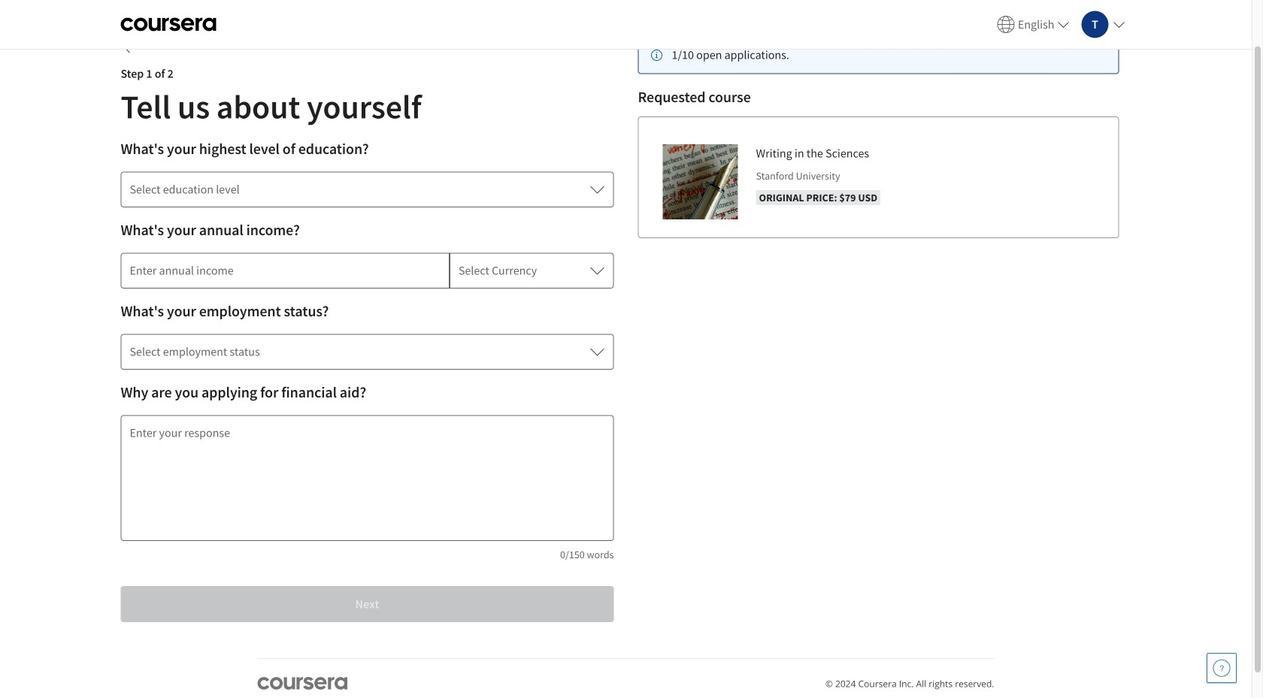 Task type: vqa. For each thing, say whether or not it's contained in the screenshot.
help center icon
yes



Task type: describe. For each thing, give the bounding box(es) containing it.
help center image
[[1213, 659, 1231, 678]]



Task type: locate. For each thing, give the bounding box(es) containing it.
1 horizontal spatial coursera image
[[258, 678, 348, 690]]

main content
[[0, 0, 1252, 699]]

writing in the sciences image
[[663, 144, 738, 220]]

What's your annual income? number field
[[121, 253, 450, 289]]

0 vertical spatial coursera image
[[121, 12, 216, 36]]

0 horizontal spatial coursera image
[[121, 12, 216, 36]]

Why are you applying for financial aid? text field
[[121, 415, 614, 541]]

1 vertical spatial coursera image
[[258, 678, 348, 690]]

coursera image
[[121, 12, 216, 36], [258, 678, 348, 690]]



